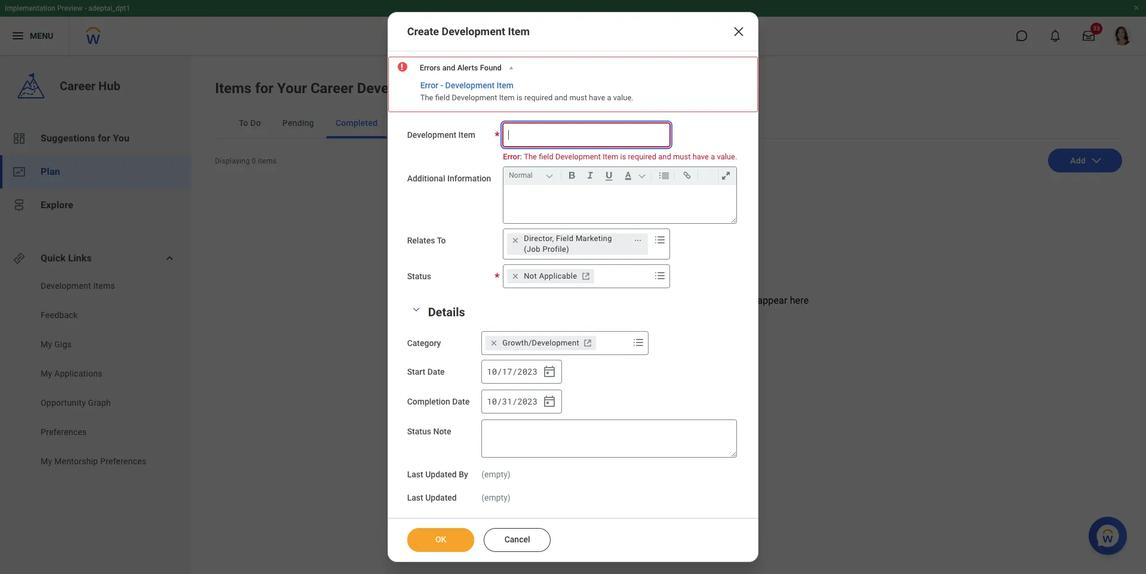 Task type: vqa. For each thing, say whether or not it's contained in the screenshot.
topmost the view team icon
no



Task type: locate. For each thing, give the bounding box(es) containing it.
2 last from the top
[[407, 494, 424, 503]]

0 vertical spatial status
[[407, 272, 431, 282]]

0 vertical spatial must
[[570, 93, 587, 102]]

items up feedback link at bottom left
[[93, 281, 115, 291]]

1 status from the top
[[407, 272, 431, 282]]

last for last updated
[[407, 494, 424, 503]]

x small image left (job
[[510, 235, 522, 247]]

1 horizontal spatial -
[[441, 81, 444, 90]]

prompts image right related actions image at the top of the page
[[653, 233, 668, 248]]

date
[[428, 368, 445, 377], [453, 398, 470, 407]]

calendar image
[[543, 365, 557, 380]]

have up link image
[[693, 152, 709, 161]]

0 horizontal spatial have
[[589, 93, 606, 102]]

Additional Information text field
[[504, 186, 737, 224]]

1 horizontal spatial is
[[621, 152, 627, 161]]

my left the gigs at the bottom of the page
[[41, 340, 52, 350]]

0 vertical spatial x small image
[[510, 235, 522, 247]]

0 vertical spatial a
[[608, 93, 612, 102]]

2 vertical spatial for
[[617, 295, 629, 307]]

date right completion
[[453, 398, 470, 407]]

prompts image for relates to
[[653, 233, 668, 248]]

director,
[[524, 235, 554, 243]]

development
[[682, 295, 739, 307]]

must inside error - development item the field development item is required and must have a value.
[[570, 93, 587, 102]]

0 vertical spatial my
[[41, 340, 52, 350]]

my mentorship preferences link
[[39, 456, 162, 468]]

0 horizontal spatial is
[[517, 93, 523, 102]]

0 horizontal spatial a
[[608, 93, 612, 102]]

field down error
[[435, 93, 450, 102]]

not applicable, press delete to clear value, ctrl + enter opens in new window. option
[[508, 270, 594, 284]]

development down exclamation image
[[357, 80, 442, 97]]

2 vertical spatial my
[[41, 457, 52, 467]]

displaying 0 items
[[215, 157, 277, 166]]

is up normal group
[[621, 152, 627, 161]]

you
[[556, 295, 571, 307]]

(empty) right by
[[482, 471, 511, 480]]

status left the note
[[407, 428, 431, 437]]

1 horizontal spatial for
[[255, 80, 274, 97]]

0 vertical spatial last
[[407, 471, 424, 480]]

link image
[[680, 169, 696, 183]]

my down "my gigs"
[[41, 369, 52, 379]]

1 vertical spatial items
[[93, 281, 115, 291]]

0 horizontal spatial field
[[435, 93, 450, 102]]

to right relates
[[437, 236, 446, 246]]

my for my gigs
[[41, 340, 52, 350]]

0 horizontal spatial value.
[[614, 93, 634, 102]]

is up error:
[[517, 93, 523, 102]]

date right start
[[428, 368, 445, 377]]

0 vertical spatial the
[[421, 93, 434, 102]]

1 list from the top
[[0, 122, 191, 222]]

1 vertical spatial (empty)
[[482, 494, 511, 503]]

1 last from the top
[[407, 471, 424, 480]]

for
[[255, 80, 274, 97], [98, 133, 110, 144], [617, 295, 629, 307]]

must
[[570, 93, 587, 102], [674, 152, 691, 161]]

suggestions for you
[[41, 133, 130, 144]]

preferences link
[[39, 427, 162, 439]]

you
[[113, 133, 130, 144]]

2 2023 from the top
[[518, 396, 538, 408]]

1 vertical spatial -
[[441, 81, 444, 90]]

development item
[[407, 130, 476, 140]]

1 vertical spatial and
[[555, 93, 568, 102]]

ext link image
[[580, 271, 592, 283]]

and left alerts
[[443, 63, 456, 72]]

displaying
[[215, 157, 250, 166]]

1 vertical spatial must
[[674, 152, 691, 161]]

growth/development, press delete to clear value, ctrl + enter opens in new window. option
[[486, 337, 596, 351]]

development
[[442, 25, 506, 38], [357, 80, 442, 97], [446, 81, 495, 90], [452, 93, 497, 102], [407, 130, 457, 140], [556, 152, 601, 161], [41, 281, 91, 291]]

0 vertical spatial -
[[84, 4, 87, 13]]

1 vertical spatial value.
[[717, 152, 738, 161]]

marketing
[[576, 235, 612, 243]]

preferences
[[41, 428, 87, 437], [100, 457, 147, 467]]

1 2023 from the top
[[518, 366, 538, 378]]

1 horizontal spatial items
[[215, 80, 252, 97]]

and
[[443, 63, 456, 72], [555, 93, 568, 102], [659, 152, 672, 161]]

0 vertical spatial date
[[428, 368, 445, 377]]

field
[[435, 93, 450, 102], [539, 152, 554, 161]]

x small image for category
[[488, 338, 500, 350]]

1 horizontal spatial field
[[539, 152, 554, 161]]

1 horizontal spatial required
[[628, 152, 657, 161]]

last updated by
[[407, 471, 468, 480]]

inbox large image
[[1084, 30, 1095, 42]]

2023
[[518, 366, 538, 378], [518, 396, 538, 408]]

explore link
[[0, 189, 191, 222]]

0 vertical spatial field
[[435, 93, 450, 102]]

director, field marketing (job profile)
[[524, 235, 612, 254]]

items for your career development
[[215, 80, 442, 97]]

2 vertical spatial items
[[529, 295, 553, 307]]

-
[[84, 4, 87, 13], [441, 81, 444, 90]]

items for items for your career development
[[215, 80, 252, 97]]

value.
[[614, 93, 634, 102], [717, 152, 738, 161]]

- right preview
[[84, 4, 87, 13]]

last
[[407, 471, 424, 480], [407, 494, 424, 503]]

1 vertical spatial a
[[711, 152, 716, 161]]

0 horizontal spatial items
[[93, 281, 115, 291]]

1 vertical spatial prompts image
[[632, 336, 646, 350]]

status
[[407, 272, 431, 282], [407, 428, 431, 437]]

required
[[525, 93, 553, 102], [628, 152, 657, 161]]

0 horizontal spatial the
[[421, 93, 434, 102]]

field up normal popup button
[[539, 152, 554, 161]]

0 vertical spatial required
[[525, 93, 553, 102]]

value. up maximize image
[[717, 152, 738, 161]]

1 vertical spatial to
[[437, 236, 446, 246]]

and up development item text field at top
[[555, 93, 568, 102]]

the down error
[[421, 93, 434, 102]]

1 horizontal spatial value.
[[717, 152, 738, 161]]

1 vertical spatial for
[[98, 133, 110, 144]]

0 vertical spatial prompts image
[[653, 233, 668, 248]]

development up feedback
[[41, 281, 91, 291]]

career left hub
[[60, 79, 96, 93]]

10 inside completion date group
[[487, 396, 497, 408]]

not applicable element
[[524, 272, 578, 282]]

my
[[41, 340, 52, 350], [41, 369, 52, 379], [41, 457, 52, 467]]

1 vertical spatial date
[[453, 398, 470, 407]]

/
[[497, 366, 502, 378], [513, 366, 518, 378], [497, 396, 502, 408], [513, 396, 518, 408]]

status up chevron down icon
[[407, 272, 431, 282]]

0 horizontal spatial preferences
[[41, 428, 87, 437]]

plan link
[[0, 155, 191, 189]]

1 horizontal spatial have
[[693, 152, 709, 161]]

2 my from the top
[[41, 369, 52, 379]]

x small image inside growth/development, press delete to clear value, ctrl + enter opens in new window. option
[[488, 338, 500, 350]]

1 10 from the top
[[487, 366, 497, 378]]

error:
[[503, 152, 522, 161]]

item
[[508, 25, 530, 38], [497, 81, 514, 90], [499, 93, 515, 102], [459, 130, 476, 140], [603, 152, 619, 161]]

10 left 17
[[487, 366, 497, 378]]

status for status note
[[407, 428, 431, 437]]

1 vertical spatial updated
[[426, 494, 457, 503]]

x small image
[[510, 271, 522, 283]]

error
[[421, 81, 439, 90]]

implementation preview -   adeptai_dpt1 banner
[[0, 0, 1147, 55]]

items up to do
[[215, 80, 252, 97]]

1 vertical spatial last
[[407, 494, 424, 503]]

0 vertical spatial to
[[239, 118, 248, 128]]

2 updated from the top
[[426, 494, 457, 503]]

pending button
[[273, 108, 324, 139]]

0 vertical spatial list
[[0, 122, 191, 222]]

my for my mentorship preferences
[[41, 457, 52, 467]]

my left mentorship
[[41, 457, 52, 467]]

0 vertical spatial have
[[589, 93, 606, 102]]

1 horizontal spatial to
[[437, 236, 446, 246]]

1 (empty) from the top
[[482, 471, 511, 480]]

required inside error - development item the field development item is required and must have a value.
[[525, 93, 553, 102]]

1 horizontal spatial preferences
[[100, 457, 147, 467]]

development up additional
[[407, 130, 457, 140]]

1 horizontal spatial and
[[555, 93, 568, 102]]

tab list
[[215, 108, 1123, 139]]

0 horizontal spatial date
[[428, 368, 445, 377]]

1 vertical spatial list
[[0, 280, 191, 471]]

errors
[[420, 63, 441, 72]]

items left you
[[529, 295, 553, 307]]

10 for 10 / 17 / 2023
[[487, 366, 497, 378]]

10 inside start date group
[[487, 366, 497, 378]]

list
[[0, 122, 191, 222], [0, 280, 191, 471]]

2023 right 31
[[518, 396, 538, 408]]

x small image
[[510, 235, 522, 247], [488, 338, 500, 350]]

preferences down preferences "link"
[[100, 457, 147, 467]]

director, field marketing (job profile) element
[[524, 234, 628, 255]]

2023 right 17
[[518, 366, 538, 378]]

bulleted list image
[[656, 169, 673, 183]]

to
[[239, 118, 248, 128], [437, 236, 446, 246]]

(empty) up cancel on the left of page
[[482, 494, 511, 503]]

director, field marketing (job profile), press delete to clear value. option
[[508, 234, 649, 255]]

complete
[[574, 295, 614, 307]]

underline image
[[601, 169, 618, 183]]

0 horizontal spatial for
[[98, 133, 110, 144]]

0 horizontal spatial must
[[570, 93, 587, 102]]

development up alerts
[[442, 25, 506, 38]]

to inside the details 'dialog'
[[437, 236, 446, 246]]

my applications
[[41, 369, 102, 379]]

items
[[258, 157, 277, 166]]

0 horizontal spatial -
[[84, 4, 87, 13]]

1 vertical spatial x small image
[[488, 338, 500, 350]]

career
[[60, 79, 96, 93], [311, 80, 354, 97]]

0 vertical spatial (empty)
[[482, 471, 511, 480]]

status inside the details 'group'
[[407, 428, 431, 437]]

2 horizontal spatial for
[[617, 295, 629, 307]]

value. up development item text field at top
[[614, 93, 634, 102]]

3 my from the top
[[41, 457, 52, 467]]

1 vertical spatial the
[[524, 152, 537, 161]]

to inside button
[[239, 118, 248, 128]]

prompts image for category
[[632, 336, 646, 350]]

0 horizontal spatial required
[[525, 93, 553, 102]]

1 vertical spatial field
[[539, 152, 554, 161]]

and up bulleted list icon
[[659, 152, 672, 161]]

hub
[[98, 79, 120, 93]]

must up link image
[[674, 152, 691, 161]]

17
[[503, 366, 513, 378]]

relates
[[407, 236, 435, 246]]

1 updated from the top
[[426, 471, 457, 480]]

development items link
[[39, 280, 162, 292]]

preview
[[57, 4, 83, 13]]

0 vertical spatial is
[[517, 93, 523, 102]]

2023 inside completion date group
[[518, 396, 538, 408]]

1 vertical spatial 10
[[487, 396, 497, 408]]

error - development item link
[[421, 81, 514, 91]]

10
[[487, 366, 497, 378], [487, 396, 497, 408]]

2 horizontal spatial items
[[529, 295, 553, 307]]

prompts image
[[653, 269, 668, 284]]

- right error
[[441, 81, 444, 90]]

prompts image down your
[[632, 336, 646, 350]]

1 horizontal spatial a
[[711, 152, 716, 161]]

prompts image
[[653, 233, 668, 248], [632, 336, 646, 350]]

0 vertical spatial 10
[[487, 366, 497, 378]]

(empty) for last updated by
[[482, 471, 511, 480]]

/ right 31
[[513, 396, 518, 408]]

1 vertical spatial preferences
[[100, 457, 147, 467]]

0 vertical spatial for
[[255, 80, 274, 97]]

have up development item text field at top
[[589, 93, 606, 102]]

0 vertical spatial updated
[[426, 471, 457, 480]]

is inside error - development item the field development item is required and must have a value.
[[517, 93, 523, 102]]

not
[[524, 272, 537, 281]]

the right error:
[[524, 152, 537, 161]]

0 vertical spatial and
[[443, 63, 456, 72]]

(empty)
[[482, 471, 511, 480], [482, 494, 511, 503]]

1 horizontal spatial the
[[524, 152, 537, 161]]

list containing suggestions for you
[[0, 122, 191, 222]]

0 vertical spatial 2023
[[518, 366, 538, 378]]

growth/development element
[[503, 339, 580, 349]]

31
[[503, 396, 513, 408]]

0 vertical spatial value.
[[614, 93, 634, 102]]

development down alerts
[[446, 81, 495, 90]]

your
[[277, 80, 307, 97]]

0 vertical spatial items
[[215, 80, 252, 97]]

information
[[448, 174, 491, 184]]

10 left 31
[[487, 396, 497, 408]]

1 horizontal spatial date
[[453, 398, 470, 407]]

to left do
[[239, 118, 248, 128]]

last up last updated
[[407, 471, 424, 480]]

preferences down the opportunity
[[41, 428, 87, 437]]

2 list from the top
[[0, 280, 191, 471]]

1 vertical spatial my
[[41, 369, 52, 379]]

2 vertical spatial and
[[659, 152, 672, 161]]

to do
[[239, 118, 261, 128]]

my gigs
[[41, 340, 72, 350]]

1 horizontal spatial x small image
[[510, 235, 522, 247]]

2 status from the top
[[407, 428, 431, 437]]

0 horizontal spatial to
[[239, 118, 248, 128]]

must up development item text field at top
[[570, 93, 587, 102]]

details
[[428, 306, 465, 320]]

development items
[[41, 281, 115, 291]]

1 horizontal spatial prompts image
[[653, 233, 668, 248]]

start date group
[[482, 361, 563, 385]]

0 vertical spatial preferences
[[41, 428, 87, 437]]

last down last updated by
[[407, 494, 424, 503]]

2 (empty) from the top
[[482, 494, 511, 503]]

the
[[421, 93, 434, 102], [524, 152, 537, 161]]

updated down last updated by
[[426, 494, 457, 503]]

1 vertical spatial status
[[407, 428, 431, 437]]

0 horizontal spatial prompts image
[[632, 336, 646, 350]]

1 my from the top
[[41, 340, 52, 350]]

2023 for 10 / 17 / 2023
[[518, 366, 538, 378]]

mentorship
[[54, 457, 98, 467]]

1 horizontal spatial must
[[674, 152, 691, 161]]

career right your
[[311, 80, 354, 97]]

2 10 from the top
[[487, 396, 497, 408]]

dashboard image
[[12, 131, 26, 146]]

italic image
[[583, 169, 599, 183]]

updated left by
[[426, 471, 457, 480]]

status for status
[[407, 272, 431, 282]]

1 vertical spatial have
[[693, 152, 709, 161]]

Development Item text field
[[503, 123, 671, 147]]

0 horizontal spatial x small image
[[488, 338, 500, 350]]

10 for 10 / 31 / 2023
[[487, 396, 497, 408]]

x small image up 10 / 17 / 2023
[[488, 338, 500, 350]]

a
[[608, 93, 612, 102], [711, 152, 716, 161]]

for inside suggestions for you link
[[98, 133, 110, 144]]

2023 inside start date group
[[518, 366, 538, 378]]

1 vertical spatial 2023
[[518, 396, 538, 408]]



Task type: describe. For each thing, give the bounding box(es) containing it.
field inside error - development item the field development item is required and must have a value.
[[435, 93, 450, 102]]

found
[[480, 63, 502, 72]]

2 horizontal spatial and
[[659, 152, 672, 161]]

tab list containing to do
[[215, 108, 1123, 139]]

my mentorship preferences
[[41, 457, 147, 467]]

additional information
[[407, 174, 491, 184]]

status note
[[407, 428, 452, 437]]

Status Note text field
[[482, 420, 738, 459]]

start
[[407, 368, 426, 377]]

timeline milestone image
[[12, 198, 26, 213]]

relates to
[[407, 236, 446, 246]]

by
[[459, 471, 468, 480]]

exclamation image
[[398, 63, 407, 72]]

last for last updated by
[[407, 471, 424, 480]]

1 vertical spatial is
[[621, 152, 627, 161]]

onboarding home image
[[12, 165, 26, 179]]

here
[[790, 295, 809, 307]]

additional
[[407, 174, 446, 184]]

opportunity graph
[[41, 399, 111, 408]]

last updated
[[407, 494, 457, 503]]

for for your
[[255, 80, 274, 97]]

to do button
[[229, 108, 271, 139]]

do
[[251, 118, 261, 128]]

/ left 17
[[497, 366, 502, 378]]

- inside error - development item the field development item is required and must have a value.
[[441, 81, 444, 90]]

feedback link
[[39, 310, 162, 322]]

create development item
[[407, 25, 530, 38]]

plan
[[41, 166, 60, 177]]

10 / 31 / 2023
[[487, 396, 538, 408]]

appear
[[758, 295, 788, 307]]

suggestions for you link
[[0, 122, 191, 155]]

/ right 17
[[513, 366, 518, 378]]

pending
[[283, 118, 314, 128]]

(empty) for last updated
[[482, 494, 511, 503]]

x small image for relates to
[[510, 235, 522, 247]]

development up bold image
[[556, 152, 601, 161]]

2023 for 10 / 31 / 2023
[[518, 396, 538, 408]]

- inside banner
[[84, 4, 87, 13]]

calendar image
[[543, 395, 557, 410]]

1 horizontal spatial career
[[311, 80, 354, 97]]

my for my applications
[[41, 369, 52, 379]]

normal
[[509, 172, 533, 180]]

ok
[[435, 535, 446, 545]]

your
[[631, 295, 650, 307]]

errors and alerts found
[[420, 63, 502, 72]]

items for items you complete for your career development will appear here
[[529, 295, 553, 307]]

caret up image
[[507, 64, 516, 72]]

field
[[556, 235, 574, 243]]

list containing development items
[[0, 280, 191, 471]]

note
[[434, 428, 452, 437]]

feedback
[[41, 311, 78, 320]]

explore
[[41, 200, 73, 211]]

completed button
[[326, 108, 388, 139]]

category
[[407, 339, 441, 349]]

error - development item the field development item is required and must have a value.
[[421, 81, 634, 102]]

implementation preview -   adeptai_dpt1
[[5, 4, 130, 13]]

my applications link
[[39, 368, 162, 380]]

/ left 31
[[497, 396, 502, 408]]

cancel
[[504, 535, 530, 545]]

profile logan mcneil element
[[1106, 23, 1140, 49]]

graph
[[88, 399, 111, 408]]

updated for last updated by
[[426, 471, 457, 480]]

completed
[[336, 118, 378, 128]]

career hub
[[60, 79, 120, 93]]

(job
[[524, 245, 541, 254]]

details group
[[407, 303, 739, 505]]

my gigs link
[[39, 339, 162, 351]]

for for you
[[98, 133, 110, 144]]

adeptai_dpt1
[[88, 4, 130, 13]]

0 horizontal spatial and
[[443, 63, 456, 72]]

x image
[[732, 25, 747, 39]]

notifications large image
[[1050, 30, 1062, 42]]

updated for last updated
[[426, 494, 457, 503]]

cancel button
[[484, 529, 551, 553]]

create
[[407, 25, 439, 38]]

the inside error - development item the field development item is required and must have a value.
[[421, 93, 434, 102]]

preferences inside "link"
[[41, 428, 87, 437]]

development inside 'link'
[[41, 281, 91, 291]]

bold image
[[564, 169, 580, 183]]

suggestions
[[41, 133, 95, 144]]

profile)
[[543, 245, 570, 254]]

not applicable
[[524, 272, 578, 281]]

maximize image
[[719, 169, 735, 183]]

start date
[[407, 368, 445, 377]]

close environment banner image
[[1134, 4, 1141, 11]]

value. inside error - development item the field development item is required and must have a value.
[[614, 93, 634, 102]]

1 vertical spatial required
[[628, 152, 657, 161]]

10 / 17 / 2023
[[487, 366, 538, 378]]

and inside error - development item the field development item is required and must have a value.
[[555, 93, 568, 102]]

0 horizontal spatial career
[[60, 79, 96, 93]]

implementation
[[5, 4, 55, 13]]

0
[[252, 157, 256, 166]]

opportunity graph link
[[39, 397, 162, 409]]

ok button
[[407, 529, 474, 553]]

items inside development items 'link'
[[93, 281, 115, 291]]

career
[[653, 295, 680, 307]]

date for 10 / 31 / 2023
[[453, 398, 470, 407]]

development down error - development item link
[[452, 93, 497, 102]]

completion
[[407, 398, 451, 407]]

growth/development
[[503, 339, 580, 348]]

applicable
[[539, 272, 578, 281]]

gigs
[[54, 340, 72, 350]]

ext link image
[[582, 338, 594, 350]]

related actions image
[[634, 237, 643, 245]]

completion date group
[[482, 391, 563, 414]]

chevron down image
[[409, 306, 423, 315]]

error: the field development item is required and must have a value.
[[503, 152, 738, 161]]

details button
[[428, 306, 465, 320]]

alerts
[[458, 63, 478, 72]]

opportunity
[[41, 399, 86, 408]]

completion date
[[407, 398, 470, 407]]

applications
[[54, 369, 102, 379]]

details dialog
[[388, 12, 759, 563]]

items you complete for your career development will appear here
[[529, 295, 809, 307]]

a inside error - development item the field development item is required and must have a value.
[[608, 93, 612, 102]]

date for 10 / 17 / 2023
[[428, 368, 445, 377]]

will
[[741, 295, 756, 307]]

normal group
[[507, 168, 739, 186]]

normal button
[[507, 169, 559, 183]]

search image
[[427, 29, 441, 43]]

have inside error - development item the field development item is required and must have a value.
[[589, 93, 606, 102]]



